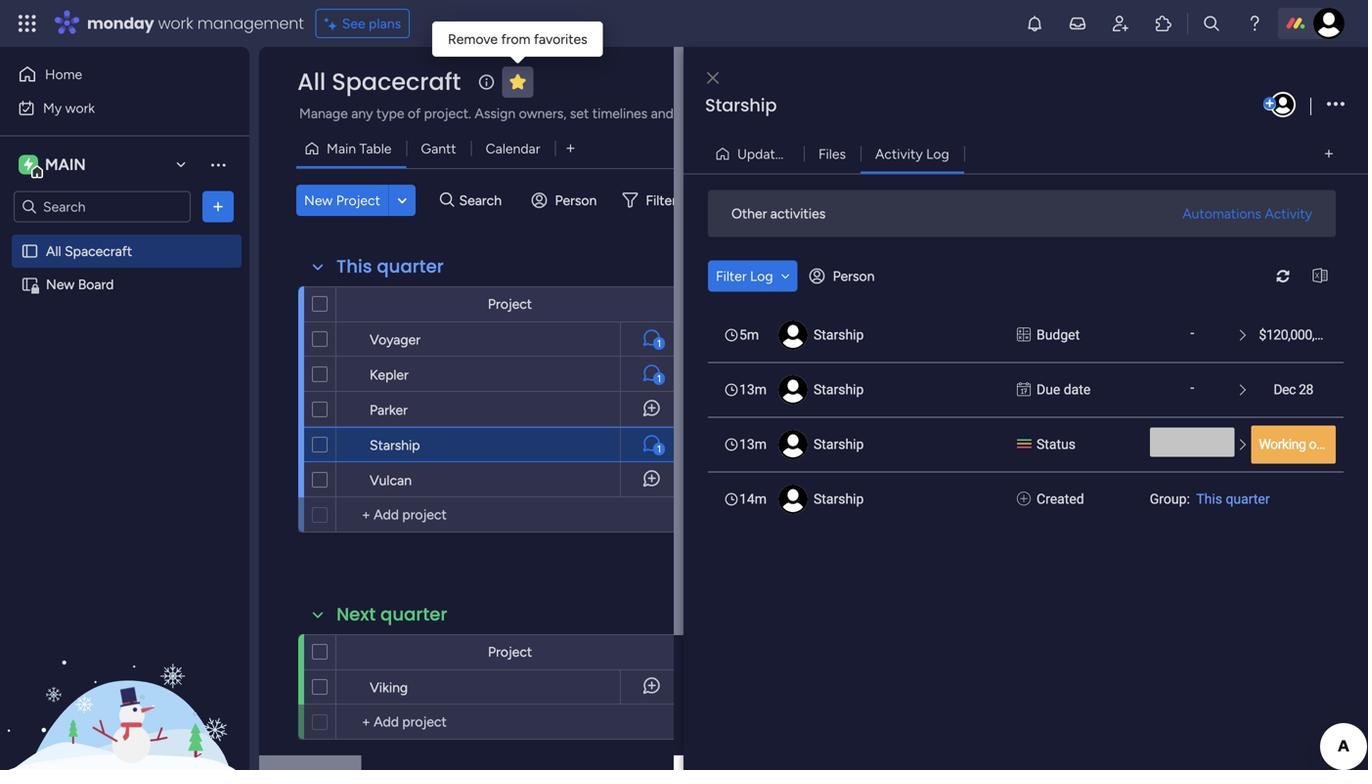 Task type: vqa. For each thing, say whether or not it's contained in the screenshot.
Due date
yes



Task type: describe. For each thing, give the bounding box(es) containing it.
manage any type of project. assign owners, set timelines and keep track of where your project stands.
[[299, 105, 924, 122]]

activity inside button
[[1265, 205, 1312, 222]]

new project button
[[296, 185, 388, 216]]

other activities
[[732, 205, 826, 222]]

workspace options image
[[208, 155, 228, 174]]

1 inside updates / 1 button
[[801, 146, 807, 162]]

dec 28
[[1274, 382, 1313, 398]]

options image
[[208, 197, 228, 217]]

1 for kepler
[[657, 373, 661, 385]]

0 vertical spatial all
[[297, 66, 326, 98]]

list box containing all spacecraft
[[0, 231, 249, 565]]

filter log button
[[708, 261, 798, 292]]

starship for due date
[[814, 382, 864, 398]]

activity inside button
[[875, 146, 923, 162]]

1 button for starship
[[620, 427, 684, 463]]

workspace selection element
[[19, 153, 89, 178]]

0 horizontal spatial person
[[555, 192, 597, 209]]

help image
[[1245, 14, 1265, 33]]

next quarter
[[336, 602, 447, 627]]

1 vertical spatial person
[[833, 268, 875, 285]]

remove
[[448, 31, 498, 47]]

main table
[[327, 140, 392, 157]]

my
[[43, 100, 62, 116]]

starship for status
[[814, 437, 864, 453]]

options image
[[1327, 91, 1345, 118]]

remove from favorites
[[448, 31, 587, 47]]

v2 search image
[[440, 189, 454, 211]]

updates / 1 button
[[707, 138, 807, 170]]

0 vertical spatial angle down image
[[398, 193, 407, 208]]

your
[[802, 105, 829, 122]]

timelines
[[592, 105, 648, 122]]

13m for status
[[739, 437, 767, 453]]

main
[[45, 155, 86, 174]]

track
[[710, 105, 741, 122]]

plans
[[369, 15, 401, 32]]

Search field
[[454, 187, 513, 214]]

due
[[1037, 382, 1060, 398]]

project.
[[424, 105, 471, 122]]

1 vertical spatial noah lott image
[[1270, 92, 1296, 117]]

other
[[732, 205, 767, 222]]

date
[[1064, 382, 1091, 398]]

my work button
[[12, 92, 210, 124]]

project
[[832, 105, 877, 122]]

owners,
[[519, 105, 567, 122]]

dapulse addbtn image
[[1264, 98, 1276, 111]]

assign
[[475, 105, 516, 122]]

gantt
[[421, 140, 456, 157]]

working
[[1259, 437, 1306, 453]]

it
[[1327, 437, 1333, 453]]

filter for filter log
[[716, 268, 747, 285]]

kepler
[[370, 367, 409, 383]]

14m
[[739, 491, 767, 508]]

lottie animation element
[[0, 573, 249, 771]]

dapulse date column image
[[1017, 380, 1031, 400]]

1 button for kepler
[[620, 357, 684, 392]]

1 of from the left
[[408, 105, 421, 122]]

apps image
[[1154, 14, 1174, 33]]

notifications image
[[1025, 14, 1044, 33]]

1 horizontal spatial spacecraft
[[332, 66, 461, 98]]

vulcan
[[370, 472, 412, 489]]

my work
[[43, 100, 95, 116]]

main button
[[14, 148, 195, 181]]

add view image for calendar
[[567, 142, 575, 156]]

starship for created
[[814, 491, 864, 508]]

project inside new project button
[[336, 192, 380, 209]]

search everything image
[[1202, 14, 1221, 33]]

invite members image
[[1111, 14, 1131, 33]]

filter button
[[615, 185, 707, 216]]

manage
[[299, 105, 348, 122]]

working on it
[[1259, 437, 1333, 453]]

monday work management
[[87, 12, 304, 34]]

private board image
[[21, 275, 39, 294]]

activity log button
[[861, 138, 964, 170]]

home button
[[12, 59, 210, 90]]

this inside field
[[336, 254, 372, 279]]

automations
[[1183, 205, 1261, 222]]

monday
[[87, 12, 154, 34]]

quarter for next quarter
[[380, 602, 447, 627]]

calendar button
[[471, 133, 555, 164]]

Search in workspace field
[[41, 196, 163, 218]]

stands.
[[880, 105, 924, 122]]

/
[[793, 146, 798, 162]]

see plans button
[[316, 9, 410, 38]]

2 workspace image from the left
[[24, 154, 33, 176]]

see plans
[[342, 15, 401, 32]]

type
[[376, 105, 404, 122]]

group:
[[1150, 491, 1190, 508]]

calendar
[[486, 140, 540, 157]]

Starship field
[[700, 93, 1260, 118]]

lottie animation image
[[0, 573, 249, 771]]

activities
[[770, 205, 826, 222]]

board
[[78, 276, 114, 293]]

filter for filter
[[646, 192, 677, 209]]



Task type: locate. For each thing, give the bounding box(es) containing it.
project for next quarter
[[488, 644, 532, 661]]

new project
[[304, 192, 380, 209]]

from
[[501, 31, 530, 47]]

0 vertical spatial filter
[[646, 192, 677, 209]]

1 vertical spatial work
[[65, 100, 95, 116]]

new right private board icon
[[46, 276, 75, 293]]

add view image down options icon
[[1325, 147, 1333, 161]]

work inside button
[[65, 100, 95, 116]]

1 horizontal spatial person button
[[802, 261, 886, 292]]

updates / 1
[[737, 146, 807, 162]]

filter log
[[716, 268, 773, 285]]

1 horizontal spatial log
[[926, 146, 949, 162]]

on
[[1309, 437, 1324, 453]]

remove from favorites image
[[508, 72, 527, 91]]

$120,000,000
[[1259, 327, 1336, 343]]

1 vertical spatial all spacecraft
[[46, 243, 132, 260]]

0 horizontal spatial work
[[65, 100, 95, 116]]

1 for voyager
[[657, 338, 661, 350]]

1 horizontal spatial add view image
[[1325, 147, 1333, 161]]

log for filter log
[[750, 268, 773, 285]]

1 13m from the top
[[739, 382, 767, 398]]

this
[[336, 254, 372, 279], [1196, 491, 1222, 508]]

1 horizontal spatial activity
[[1265, 205, 1312, 222]]

0 vertical spatial this
[[336, 254, 372, 279]]

refresh image
[[1267, 269, 1299, 284]]

0 vertical spatial project
[[336, 192, 380, 209]]

created
[[1037, 491, 1084, 508]]

dapulse plus image
[[1017, 489, 1031, 510]]

filter
[[646, 192, 677, 209], [716, 268, 747, 285]]

person button down calendar
[[524, 185, 609, 216]]

new down main
[[304, 192, 333, 209]]

1 vertical spatial log
[[750, 268, 773, 285]]

list box containing 5m
[[708, 308, 1344, 527]]

work for monday
[[158, 12, 193, 34]]

activity down stands.
[[875, 146, 923, 162]]

spacecraft
[[332, 66, 461, 98], [65, 243, 132, 260]]

log
[[926, 146, 949, 162], [750, 268, 773, 285]]

files button
[[804, 138, 861, 170]]

of
[[408, 105, 421, 122], [744, 105, 757, 122]]

0 horizontal spatial add view image
[[567, 142, 575, 156]]

updates
[[737, 146, 789, 162]]

close image
[[707, 71, 719, 85]]

favorites
[[534, 31, 587, 47]]

1 horizontal spatial noah lott image
[[1313, 8, 1345, 39]]

select product image
[[18, 14, 37, 33]]

all spacecraft up type
[[297, 66, 461, 98]]

new for new project
[[304, 192, 333, 209]]

1 vertical spatial all
[[46, 243, 61, 260]]

new inside list box
[[46, 276, 75, 293]]

of right "track" on the top
[[744, 105, 757, 122]]

+ Add project text field
[[346, 711, 499, 734]]

automations activity
[[1183, 205, 1312, 222]]

set
[[570, 105, 589, 122]]

0 vertical spatial new
[[304, 192, 333, 209]]

0 horizontal spatial person button
[[524, 185, 609, 216]]

status
[[1037, 437, 1076, 453]]

0 vertical spatial spacecraft
[[332, 66, 461, 98]]

1 vertical spatial quarter
[[1226, 491, 1270, 508]]

manage any type of project. assign owners, set timelines and keep track of where your project stands. button
[[296, 102, 953, 125]]

log down starship field
[[926, 146, 949, 162]]

person button down activities on the top right of the page
[[802, 261, 886, 292]]

1 vertical spatial person button
[[802, 261, 886, 292]]

viking
[[370, 680, 408, 696]]

person button
[[524, 185, 609, 216], [802, 261, 886, 292]]

13m for due date
[[739, 382, 767, 398]]

1 1 button from the top
[[620, 322, 684, 357]]

0 horizontal spatial angle down image
[[398, 193, 407, 208]]

new board
[[46, 276, 114, 293]]

2 of from the left
[[744, 105, 757, 122]]

quarter inside next quarter field
[[380, 602, 447, 627]]

project
[[336, 192, 380, 209], [488, 296, 532, 312], [488, 644, 532, 661]]

0 horizontal spatial spacecraft
[[65, 243, 132, 260]]

1 horizontal spatial person
[[833, 268, 875, 285]]

filter down and at left top
[[646, 192, 677, 209]]

any
[[351, 105, 373, 122]]

0 horizontal spatial filter
[[646, 192, 677, 209]]

quarter right next
[[380, 602, 447, 627]]

see
[[342, 15, 365, 32]]

home
[[45, 66, 82, 83]]

export to excel image
[[1305, 269, 1336, 284]]

1 vertical spatial this
[[1196, 491, 1222, 508]]

2 vertical spatial project
[[488, 644, 532, 661]]

13m down 5m
[[739, 382, 767, 398]]

files
[[818, 146, 846, 162]]

1 button for voyager
[[620, 322, 684, 357]]

1 horizontal spatial all spacecraft
[[297, 66, 461, 98]]

quarter inside this quarter field
[[377, 254, 444, 279]]

option
[[0, 234, 249, 238]]

All Spacecraft field
[[292, 66, 466, 98]]

log inside button
[[750, 268, 773, 285]]

1 horizontal spatial filter
[[716, 268, 747, 285]]

main
[[327, 140, 356, 157]]

this down new project button
[[336, 254, 372, 279]]

parker
[[370, 402, 408, 419]]

1 vertical spatial project
[[488, 296, 532, 312]]

0 horizontal spatial activity
[[875, 146, 923, 162]]

0 vertical spatial person button
[[524, 185, 609, 216]]

and
[[651, 105, 674, 122]]

0 vertical spatial person
[[555, 192, 597, 209]]

budget
[[1037, 327, 1080, 343]]

0 vertical spatial all spacecraft
[[297, 66, 461, 98]]

filter inside popup button
[[646, 192, 677, 209]]

inbox image
[[1068, 14, 1087, 33]]

3 1 button from the top
[[620, 427, 684, 463]]

filter inside button
[[716, 268, 747, 285]]

2 1 button from the top
[[620, 357, 684, 392]]

all right public board 'image'
[[46, 243, 61, 260]]

angle down image left v2 search icon
[[398, 193, 407, 208]]

13m up 14m
[[739, 437, 767, 453]]

1 horizontal spatial this
[[1196, 491, 1222, 508]]

+ Add project text field
[[346, 504, 499, 527]]

0 vertical spatial log
[[926, 146, 949, 162]]

activity log
[[875, 146, 949, 162]]

quarter for this quarter
[[377, 254, 444, 279]]

work
[[158, 12, 193, 34], [65, 100, 95, 116]]

1 horizontal spatial list box
[[708, 308, 1344, 527]]

1
[[801, 146, 807, 162], [657, 338, 661, 350], [657, 373, 661, 385], [657, 444, 661, 455]]

1 horizontal spatial all
[[297, 66, 326, 98]]

starship
[[705, 93, 777, 118], [814, 327, 864, 343], [814, 382, 864, 398], [814, 437, 864, 453], [370, 437, 420, 454], [814, 491, 864, 508]]

add view image down set
[[567, 142, 575, 156]]

1 vertical spatial activity
[[1265, 205, 1312, 222]]

1 vertical spatial spacecraft
[[65, 243, 132, 260]]

1 horizontal spatial new
[[304, 192, 333, 209]]

management
[[197, 12, 304, 34]]

angle down image right filter log
[[781, 269, 790, 283]]

0 horizontal spatial noah lott image
[[1270, 92, 1296, 117]]

dapulse numbers column image
[[1017, 325, 1031, 346]]

dec
[[1274, 382, 1296, 398]]

log for activity log
[[926, 146, 949, 162]]

0 horizontal spatial of
[[408, 105, 421, 122]]

spacecraft up board
[[65, 243, 132, 260]]

of right type
[[408, 105, 421, 122]]

angle down image inside 'filter log' button
[[781, 269, 790, 283]]

work for my
[[65, 100, 95, 116]]

voyager
[[370, 332, 421, 348]]

add view image
[[567, 142, 575, 156], [1325, 147, 1333, 161]]

0 horizontal spatial this
[[336, 254, 372, 279]]

13m
[[739, 382, 767, 398], [739, 437, 767, 453]]

due date
[[1037, 382, 1091, 398]]

keep
[[677, 105, 707, 122]]

log up 5m
[[750, 268, 773, 285]]

show board description image
[[475, 72, 498, 92]]

5m
[[739, 327, 759, 343]]

spacecraft up type
[[332, 66, 461, 98]]

noah lott image
[[1313, 8, 1345, 39], [1270, 92, 1296, 117]]

automations activity button
[[1175, 198, 1320, 229]]

0 horizontal spatial all
[[46, 243, 61, 260]]

0 horizontal spatial log
[[750, 268, 773, 285]]

all
[[297, 66, 326, 98], [46, 243, 61, 260]]

new
[[304, 192, 333, 209], [46, 276, 75, 293]]

0 horizontal spatial list box
[[0, 231, 249, 565]]

where
[[760, 105, 798, 122]]

This quarter field
[[332, 254, 449, 280]]

1 vertical spatial 13m
[[739, 437, 767, 453]]

workspace image
[[19, 154, 38, 176], [24, 154, 33, 176]]

0 vertical spatial work
[[158, 12, 193, 34]]

new for new board
[[46, 276, 75, 293]]

quarter
[[377, 254, 444, 279], [1226, 491, 1270, 508], [380, 602, 447, 627]]

0 vertical spatial noah lott image
[[1313, 8, 1345, 39]]

log inside button
[[926, 146, 949, 162]]

person
[[555, 192, 597, 209], [833, 268, 875, 285]]

starship inside field
[[705, 93, 777, 118]]

list box
[[0, 231, 249, 565], [708, 308, 1344, 527]]

this quarter
[[336, 254, 444, 279]]

1 workspace image from the left
[[19, 154, 38, 176]]

1 vertical spatial new
[[46, 276, 75, 293]]

1 horizontal spatial of
[[744, 105, 757, 122]]

28
[[1299, 382, 1313, 398]]

public board image
[[21, 242, 39, 261]]

new inside button
[[304, 192, 333, 209]]

1 horizontal spatial work
[[158, 12, 193, 34]]

angle down image
[[398, 193, 407, 208], [781, 269, 790, 283]]

work right the my
[[65, 100, 95, 116]]

noah lott image right help image
[[1313, 8, 1345, 39]]

1 horizontal spatial angle down image
[[781, 269, 790, 283]]

2 vertical spatial quarter
[[380, 602, 447, 627]]

filter up 5m
[[716, 268, 747, 285]]

main table button
[[296, 133, 406, 164]]

all up manage
[[297, 66, 326, 98]]

1 vertical spatial angle down image
[[781, 269, 790, 283]]

1 vertical spatial filter
[[716, 268, 747, 285]]

project for this quarter
[[488, 296, 532, 312]]

Next quarter field
[[332, 602, 452, 628]]

starship for budget
[[814, 327, 864, 343]]

gantt button
[[406, 133, 471, 164]]

0 horizontal spatial all spacecraft
[[46, 243, 132, 260]]

noah lott image left options icon
[[1270, 92, 1296, 117]]

quarter inside list box
[[1226, 491, 1270, 508]]

table
[[359, 140, 392, 157]]

next
[[336, 602, 376, 627]]

2 13m from the top
[[739, 437, 767, 453]]

0 vertical spatial quarter
[[377, 254, 444, 279]]

activity
[[875, 146, 923, 162], [1265, 205, 1312, 222]]

0 vertical spatial 13m
[[739, 382, 767, 398]]

add view image for activity log
[[1325, 147, 1333, 161]]

work right monday
[[158, 12, 193, 34]]

activity up refresh icon
[[1265, 205, 1312, 222]]

quarter up voyager
[[377, 254, 444, 279]]

this right group:
[[1196, 491, 1222, 508]]

0 vertical spatial activity
[[875, 146, 923, 162]]

1 for starship
[[657, 444, 661, 455]]

0 horizontal spatial new
[[46, 276, 75, 293]]

quarter down working
[[1226, 491, 1270, 508]]

all spacecraft up board
[[46, 243, 132, 260]]

group: this quarter
[[1150, 491, 1270, 508]]



